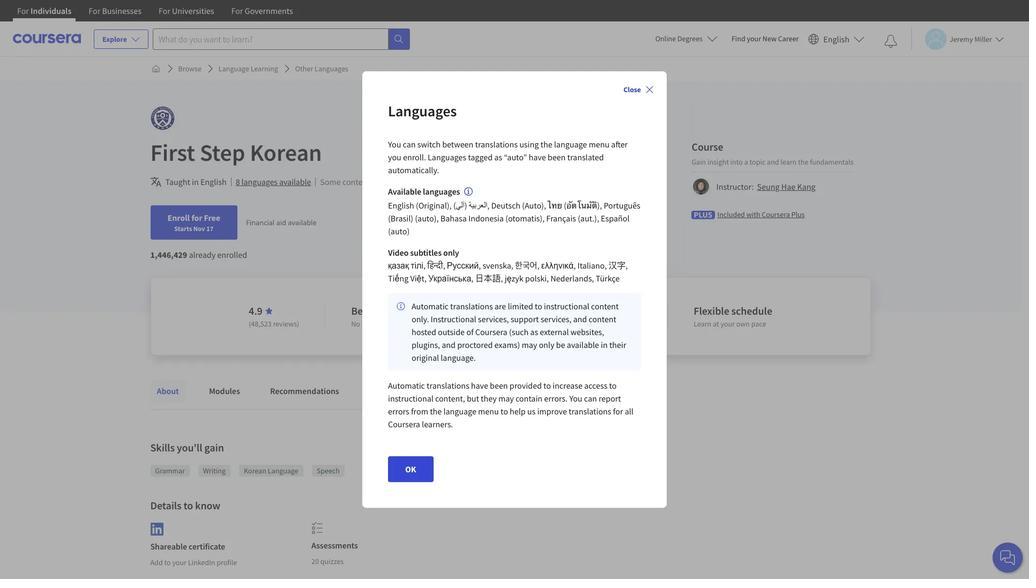 Task type: locate. For each thing, give the bounding box(es) containing it.
as left 5
[[531, 327, 538, 337]]

2 horizontal spatial and
[[767, 157, 780, 167]]

日本語,
[[475, 273, 503, 284]]

0 vertical spatial only
[[444, 247, 459, 258]]

menu down the they on the left of page
[[478, 406, 499, 417]]

automatic inside the automatic translations have been provided to increase access to instructional content, but they may contain errors. you can report errors from the language menu to help us improve translations for all coursera learners.
[[388, 380, 425, 391]]

career
[[779, 34, 799, 43]]

for left universities
[[159, 5, 170, 16]]

for left businesses
[[89, 5, 100, 16]]

ελληνικά,
[[541, 260, 576, 271]]

you up you on the left of page
[[388, 139, 401, 150]]

coursera down errors
[[388, 419, 420, 429]]

seung hae kang image
[[694, 178, 710, 194]]

only up русский,
[[444, 247, 459, 258]]

instructional up the "week"
[[544, 301, 590, 312]]

(อัตโนมัติ),
[[564, 200, 602, 211]]

for left 'all'
[[613, 406, 623, 417]]

have
[[529, 152, 546, 163], [471, 380, 489, 391]]

coursera left plus
[[762, 209, 790, 219]]

reviews link
[[440, 379, 483, 403]]

may inside the automatic translations have been provided to increase access to instructional content, but they may contain errors. you can report errors from the language menu to help us improve translations for all coursera learners.
[[499, 393, 514, 404]]

1 horizontal spatial menu
[[589, 139, 610, 150]]

only down external
[[539, 339, 555, 350]]

the right using
[[541, 139, 553, 150]]

services, up external
[[541, 314, 572, 324]]

1 vertical spatial be
[[556, 339, 565, 350]]

chat with us image
[[1000, 549, 1017, 566]]

languages
[[242, 176, 278, 187], [423, 186, 460, 197]]

coursera plus image
[[692, 210, 716, 219]]

8
[[236, 176, 240, 187]]

tagged
[[468, 152, 493, 163]]

your left own
[[721, 319, 735, 329]]

using
[[520, 139, 539, 150]]

2 vertical spatial languages
[[428, 152, 467, 163]]

instructional inside automatic translations are limited to instructional content only. instructional services, support services, and content hosted outside of coursera (such as external websites, plugins, and proctored exams) may only be available in their original language.
[[544, 301, 590, 312]]

and right topic
[[767, 157, 780, 167]]

languages right other
[[315, 64, 349, 73]]

seung
[[758, 181, 780, 192]]

in right taught in the left of the page
[[192, 176, 199, 187]]

you
[[388, 139, 401, 150], [570, 393, 583, 404]]

about link
[[150, 379, 186, 403]]

instructional up "from"
[[388, 393, 434, 404]]

for inside the automatic translations have been provided to increase access to instructional content, but they may contain errors. you can report errors from the language menu to help us improve translations for all coursera learners.
[[613, 406, 623, 417]]

(auto),
[[415, 213, 439, 224]]

1 horizontal spatial only
[[539, 339, 555, 350]]

1 vertical spatial been
[[490, 380, 508, 391]]

details to know
[[150, 499, 221, 512]]

17 inside approx. 17 hours to complete 3 weeks at 5 hours a week
[[547, 304, 558, 317]]

0 horizontal spatial you
[[388, 139, 401, 150]]

your right find
[[747, 34, 762, 43]]

translated up (อัตโนมัติ),
[[568, 152, 604, 163]]

1 horizontal spatial been
[[548, 152, 566, 163]]

nederlands,
[[551, 273, 594, 284]]

0 horizontal spatial your
[[172, 558, 187, 567]]

hours up the "week"
[[560, 304, 586, 317]]

0 horizontal spatial only
[[444, 247, 459, 258]]

with
[[747, 209, 761, 219]]

learn
[[781, 157, 797, 167]]

available inside button
[[279, 176, 311, 187]]

1 vertical spatial available
[[288, 218, 317, 227]]

0 vertical spatial translated
[[568, 152, 604, 163]]

0 horizontal spatial language
[[219, 64, 249, 73]]

and inside course gain insight into a topic and learn the fundamentals
[[767, 157, 780, 167]]

translations up instructional
[[451, 301, 493, 312]]

0 horizontal spatial have
[[471, 380, 489, 391]]

other
[[295, 64, 313, 73]]

you inside the you can switch between translations using the language menu after you enroll. languages tagged as "auto" have been translated automatically.
[[388, 139, 401, 150]]

automatic translations are limited to instructional content only. instructional services, support services, and content hosted outside of coursera (such as external websites, plugins, and proctored exams) may only be available in their original language. element
[[388, 293, 641, 370]]

their
[[610, 339, 627, 350]]

you
[[388, 152, 402, 163]]

have up "but" at the bottom of the page
[[471, 380, 489, 391]]

(original),
[[416, 200, 452, 211]]

(آلي),
[[454, 200, 490, 211]]

0 vertical spatial be
[[403, 176, 412, 187]]

you down 'increase'
[[570, 393, 583, 404]]

1 horizontal spatial 17
[[547, 304, 558, 317]]

1 vertical spatial hours
[[549, 319, 567, 329]]

languages up "(original),"
[[423, 186, 460, 197]]

0 vertical spatial menu
[[589, 139, 610, 150]]

automatic inside automatic translations are limited to instructional content only. instructional services, support services, and content hosted outside of coursera (such as external websites, plugins, and proctored exams) may only be available in their original language.
[[412, 301, 449, 312]]

0 horizontal spatial language
[[444, 406, 477, 417]]

language right using
[[554, 139, 587, 150]]

testimonials
[[369, 386, 416, 396]]

be
[[403, 176, 412, 187], [556, 339, 565, 350]]

languages right 8
[[242, 176, 278, 187]]

only inside video subtitles only қазақ тілі, हिन्दी, русский, svenska, 한국어, ελληνικά, italiano, 汉字, tiếng việt, українська, 日本語, język polski, nederlands, türkçe
[[444, 247, 459, 258]]

content up 'websites,'
[[589, 314, 617, 324]]

1 vertical spatial your
[[721, 319, 735, 329]]

profile
[[217, 558, 237, 567]]

available languages
[[388, 186, 460, 197]]

1 horizontal spatial at
[[713, 319, 720, 329]]

1 horizontal spatial language
[[554, 139, 587, 150]]

0 vertical spatial available
[[279, 176, 311, 187]]

as
[[495, 152, 503, 163], [531, 327, 538, 337]]

to right add
[[164, 558, 171, 567]]

0 vertical spatial english
[[824, 34, 850, 44]]

only.
[[412, 314, 429, 324]]

access
[[585, 380, 608, 391]]

been inside the you can switch between translations using the language menu after you enroll. languages tagged as "auto" have been translated automatically.
[[548, 152, 566, 163]]

1 vertical spatial can
[[584, 393, 597, 404]]

(auto),
[[522, 200, 546, 211]]

been inside the automatic translations have been provided to increase access to instructional content, but they may contain errors. you can report errors from the language menu to help us improve translations for all coursera learners.
[[490, 380, 508, 391]]

1 vertical spatial you
[[570, 393, 583, 404]]

0 vertical spatial for
[[192, 212, 202, 223]]

errors.
[[544, 393, 568, 404]]

0 horizontal spatial languages
[[242, 176, 278, 187]]

1 vertical spatial may
[[522, 339, 537, 350]]

english up (brasil) in the left of the page
[[388, 200, 414, 211]]

available right "aid"
[[288, 218, 317, 227]]

1 at from the left
[[536, 319, 542, 329]]

languages for available
[[423, 186, 460, 197]]

only
[[444, 247, 459, 258], [539, 339, 555, 350]]

0 vertical spatial may
[[372, 176, 388, 187]]

available left some at left
[[279, 176, 311, 187]]

0 horizontal spatial coursera
[[388, 419, 420, 429]]

gain
[[205, 441, 224, 454]]

course gain insight into a topic and learn the fundamentals
[[692, 140, 854, 167]]

0 vertical spatial language
[[554, 139, 587, 150]]

2 vertical spatial the
[[430, 406, 442, 417]]

0 vertical spatial language
[[219, 64, 249, 73]]

0 vertical spatial a
[[745, 157, 749, 167]]

1 vertical spatial have
[[471, 380, 489, 391]]

17 up 5
[[547, 304, 558, 317]]

a inside approx. 17 hours to complete 3 weeks at 5 hours a week
[[568, 319, 572, 329]]

can inside the you can switch between translations using the language menu after you enroll. languages tagged as "auto" have been translated automatically.
[[403, 139, 416, 150]]

may down '(such'
[[522, 339, 537, 350]]

for universities
[[159, 5, 214, 16]]

0 vertical spatial content
[[343, 176, 370, 187]]

own
[[737, 319, 750, 329]]

english button
[[805, 21, 869, 56]]

as inside the you can switch between translations using the language menu after you enroll. languages tagged as "auto" have been translated automatically.
[[495, 152, 503, 163]]

included
[[718, 209, 745, 219]]

1 for from the left
[[17, 5, 29, 16]]

automatic up errors
[[388, 380, 425, 391]]

1 horizontal spatial can
[[584, 393, 597, 404]]

english for english (original), العربية (آلي), deutsch (auto), ไทย (อัตโนมัติ), português (brasil) (auto), bahasa indonesia (otomatis), français (aut.), español (auto)
[[388, 200, 414, 211]]

hours right 5
[[549, 319, 567, 329]]

1 horizontal spatial instructional
[[544, 301, 590, 312]]

menu left after
[[589, 139, 610, 150]]

0 vertical spatial in
[[192, 176, 199, 187]]

automatically.
[[388, 165, 439, 175]]

translated
[[568, 152, 604, 163], [414, 176, 450, 187]]

17 right 'nov' on the left of page
[[206, 224, 214, 233]]

0 vertical spatial 17
[[206, 224, 214, 233]]

1 vertical spatial and
[[574, 314, 587, 324]]

1 vertical spatial only
[[539, 339, 555, 350]]

kang
[[798, 181, 816, 192]]

0 vertical spatial been
[[548, 152, 566, 163]]

translations down report at the bottom right of page
[[569, 406, 612, 417]]

the inside the automatic translations have been provided to increase access to instructional content, but they may contain errors. you can report errors from the language menu to help us improve translations for all coursera learners.
[[430, 406, 442, 417]]

be down external
[[556, 339, 565, 350]]

learners.
[[422, 419, 453, 429]]

us
[[528, 406, 536, 417]]

for left governments
[[231, 5, 243, 16]]

find
[[732, 34, 746, 43]]

languages up switch
[[388, 101, 457, 121]]

1 horizontal spatial translated
[[568, 152, 604, 163]]

english inside english (original), العربية (آلي), deutsch (auto), ไทย (อัตโนมัติ), português (brasil) (auto), bahasa indonesia (otomatis), français (aut.), español (auto)
[[388, 200, 414, 211]]

1 vertical spatial menu
[[478, 406, 499, 417]]

been right "auto"
[[548, 152, 566, 163]]

be right "not"
[[403, 176, 412, 187]]

learning
[[251, 64, 278, 73]]

at right learn
[[713, 319, 720, 329]]

3 for from the left
[[159, 5, 170, 16]]

0 horizontal spatial 17
[[206, 224, 214, 233]]

0 horizontal spatial may
[[372, 176, 388, 187]]

been up the they on the left of page
[[490, 380, 508, 391]]

to right the limited
[[535, 301, 543, 312]]

1 horizontal spatial the
[[541, 139, 553, 150]]

1 vertical spatial coursera
[[476, 327, 508, 337]]

hours
[[560, 304, 586, 317], [549, 319, 567, 329]]

necessary
[[426, 319, 457, 329]]

bahasa
[[441, 213, 467, 224]]

for for businesses
[[89, 5, 100, 16]]

content down türkçe
[[591, 301, 619, 312]]

for left "individuals" at the top
[[17, 5, 29, 16]]

at left 5
[[536, 319, 542, 329]]

businesses
[[102, 5, 142, 16]]

2 for from the left
[[89, 5, 100, 16]]

1 horizontal spatial languages
[[423, 186, 460, 197]]

only inside automatic translations are limited to instructional content only. instructional services, support services, and content hosted outside of coursera (such as external websites, plugins, and proctored exams) may only be available in their original language.
[[539, 339, 555, 350]]

languages inside languages dialog
[[423, 186, 460, 197]]

for businesses
[[89, 5, 142, 16]]

language down content,
[[444, 406, 477, 417]]

content right some at left
[[343, 176, 370, 187]]

العربية
[[469, 200, 488, 211]]

have inside the you can switch between translations using the language menu after you enroll. languages tagged as "auto" have been translated automatically.
[[529, 152, 546, 163]]

a right into
[[745, 157, 749, 167]]

at
[[536, 319, 542, 329], [713, 319, 720, 329]]

at inside 'flexible schedule learn at your own pace'
[[713, 319, 720, 329]]

english left 8
[[201, 176, 227, 187]]

the up learners.
[[430, 406, 442, 417]]

italiano,
[[578, 260, 607, 271]]

0 vertical spatial as
[[495, 152, 503, 163]]

languages inside the you can switch between translations using the language menu after you enroll. languages tagged as "auto" have been translated automatically.
[[428, 152, 467, 163]]

2 horizontal spatial the
[[799, 157, 809, 167]]

available inside automatic translations are limited to instructional content only. instructional services, support services, and content hosted outside of coursera (such as external websites, plugins, and proctored exams) may only be available in their original language.
[[567, 339, 599, 350]]

for
[[17, 5, 29, 16], [89, 5, 100, 16], [159, 5, 170, 16], [231, 5, 243, 16]]

approx.
[[509, 304, 545, 317]]

the right learn
[[799, 157, 809, 167]]

show notifications image
[[885, 35, 898, 48]]

language inside the you can switch between translations using the language menu after you enroll. languages tagged as "auto" have been translated automatically.
[[554, 139, 587, 150]]

may left "not"
[[372, 176, 388, 187]]

2 vertical spatial may
[[499, 393, 514, 404]]

0 vertical spatial instructional
[[544, 301, 590, 312]]

1 vertical spatial language
[[444, 406, 477, 417]]

0 horizontal spatial english
[[201, 176, 227, 187]]

1 horizontal spatial a
[[745, 157, 749, 167]]

2 horizontal spatial coursera
[[762, 209, 790, 219]]

1 horizontal spatial as
[[531, 327, 538, 337]]

add to your linkedin profile
[[150, 558, 237, 567]]

approx. 17 hours to complete 3 weeks at 5 hours a week
[[509, 304, 642, 329]]

at inside approx. 17 hours to complete 3 weeks at 5 hours a week
[[536, 319, 542, 329]]

for for governments
[[231, 5, 243, 16]]

1 vertical spatial 17
[[547, 304, 558, 317]]

0 horizontal spatial services,
[[478, 314, 509, 324]]

a left the "week"
[[568, 319, 572, 329]]

polski,
[[525, 273, 549, 284]]

instructional inside the automatic translations have been provided to increase access to instructional content, but they may contain errors. you can report errors from the language menu to help us improve translations for all coursera learners.
[[388, 393, 434, 404]]

can down access
[[584, 393, 597, 404]]

a inside course gain insight into a topic and learn the fundamentals
[[745, 157, 749, 167]]

1 horizontal spatial english
[[388, 200, 414, 211]]

languages inside 8 languages available button
[[242, 176, 278, 187]]

0 vertical spatial the
[[541, 139, 553, 150]]

for up 'nov' on the left of page
[[192, 212, 202, 223]]

language left 'learning'
[[219, 64, 249, 73]]

add
[[150, 558, 163, 567]]

deutsch
[[491, 200, 521, 211]]

korean right writing at the left bottom
[[244, 466, 266, 476]]

translations
[[475, 139, 518, 150], [451, 301, 493, 312], [427, 380, 470, 391], [569, 406, 612, 417]]

2 at from the left
[[713, 319, 720, 329]]

0 vertical spatial automatic
[[412, 301, 449, 312]]

your down shareable certificate on the bottom
[[172, 558, 187, 567]]

1 horizontal spatial have
[[529, 152, 546, 163]]

coursera up exams)
[[476, 327, 508, 337]]

to up the "week"
[[588, 304, 597, 317]]

1 horizontal spatial for
[[613, 406, 623, 417]]

2 horizontal spatial english
[[824, 34, 850, 44]]

translations up content,
[[427, 380, 470, 391]]

your
[[747, 34, 762, 43], [721, 319, 735, 329], [172, 558, 187, 567]]

0 horizontal spatial instructional
[[388, 393, 434, 404]]

translations up tagged
[[475, 139, 518, 150]]

governments
[[245, 5, 293, 16]]

korean up 8 languages available button
[[250, 138, 322, 167]]

external
[[540, 327, 569, 337]]

1 horizontal spatial in
[[601, 339, 608, 350]]

4 for from the left
[[231, 5, 243, 16]]

automatic
[[412, 301, 449, 312], [388, 380, 425, 391]]

to left know
[[184, 499, 193, 512]]

0 horizontal spatial as
[[495, 152, 503, 163]]

languages down between
[[428, 152, 467, 163]]

can up enroll.
[[403, 139, 416, 150]]

automatic up only.
[[412, 301, 449, 312]]

1 horizontal spatial your
[[721, 319, 735, 329]]

0 vertical spatial can
[[403, 139, 416, 150]]

8 languages available button
[[236, 175, 311, 188]]

2 vertical spatial english
[[388, 200, 414, 211]]

(brasil)
[[388, 213, 414, 224]]

0 vertical spatial have
[[529, 152, 546, 163]]

between
[[443, 139, 474, 150]]

enroll for free starts nov 17
[[168, 212, 220, 233]]

english right the 'career'
[[824, 34, 850, 44]]

financial aid available button
[[246, 218, 317, 227]]

0 horizontal spatial can
[[403, 139, 416, 150]]

coursera inside automatic translations are limited to instructional content only. instructional services, support services, and content hosted outside of coursera (such as external websites, plugins, and proctored exams) may only be available in their original language.
[[476, 327, 508, 337]]

0 horizontal spatial a
[[568, 319, 572, 329]]

language left 'speech' at bottom
[[268, 466, 299, 476]]

plus
[[792, 209, 805, 219]]

english inside button
[[824, 34, 850, 44]]

17 inside enroll for free starts nov 17
[[206, 224, 214, 233]]

0 vertical spatial you
[[388, 139, 401, 150]]

no
[[351, 319, 360, 329]]

2 horizontal spatial may
[[522, 339, 537, 350]]

1 vertical spatial a
[[568, 319, 572, 329]]

1 vertical spatial for
[[613, 406, 623, 417]]

1 vertical spatial as
[[531, 327, 538, 337]]

0 vertical spatial and
[[767, 157, 780, 167]]

0 vertical spatial your
[[747, 34, 762, 43]]

1 services, from the left
[[478, 314, 509, 324]]

level
[[395, 304, 416, 317]]

the
[[541, 139, 553, 150], [799, 157, 809, 167], [430, 406, 442, 417]]

1 vertical spatial in
[[601, 339, 608, 350]]

previous
[[362, 319, 389, 329]]

shareable
[[150, 541, 187, 552]]

0 horizontal spatial be
[[403, 176, 412, 187]]

translated down automatically.
[[414, 176, 450, 187]]

may up help
[[499, 393, 514, 404]]

services, down 'are' at the left bottom of page
[[478, 314, 509, 324]]

1 vertical spatial the
[[799, 157, 809, 167]]

in left their at the bottom right of page
[[601, 339, 608, 350]]

have down using
[[529, 152, 546, 163]]

None search field
[[153, 28, 410, 50]]

2 vertical spatial available
[[567, 339, 599, 350]]

the inside the you can switch between translations using the language menu after you enroll. languages tagged as "auto" have been translated automatically.
[[541, 139, 553, 150]]

limited
[[508, 301, 533, 312]]

as left "auto"
[[495, 152, 503, 163]]

and up 'websites,'
[[574, 314, 587, 324]]

1 horizontal spatial may
[[499, 393, 514, 404]]

and down outside
[[442, 339, 456, 350]]

been
[[548, 152, 566, 163], [490, 380, 508, 391]]

0 vertical spatial coursera
[[762, 209, 790, 219]]

0 horizontal spatial at
[[536, 319, 542, 329]]

available down 'websites,'
[[567, 339, 599, 350]]



Task type: describe. For each thing, give the bounding box(es) containing it.
(otomatis),
[[506, 213, 545, 224]]

improve
[[538, 406, 567, 417]]

instructional
[[431, 314, 477, 324]]

available for 8 languages available
[[279, 176, 311, 187]]

individuals
[[31, 5, 72, 16]]

français
[[547, 213, 576, 224]]

beginner level no previous experience necessary
[[351, 304, 457, 329]]

in inside automatic translations are limited to instructional content only. instructional services, support services, and content hosted outside of coursera (such as external websites, plugins, and proctored exams) may only be available in their original language.
[[601, 339, 608, 350]]

some
[[320, 176, 341, 187]]

skills
[[150, 441, 175, 454]]

тілі,
[[411, 260, 426, 271]]

you can switch between translations using the language menu after you enroll. languages tagged as "auto" have been translated automatically.
[[388, 139, 628, 175]]

available for financial aid available
[[288, 218, 317, 227]]

first
[[150, 138, 195, 167]]

all
[[625, 406, 634, 417]]

aid
[[276, 218, 286, 227]]

content,
[[435, 393, 465, 404]]

2 services, from the left
[[541, 314, 572, 324]]

be inside automatic translations are limited to instructional content only. instructional services, support services, and content hosted outside of coursera (such as external websites, plugins, and proctored exams) may only be available in their original language.
[[556, 339, 565, 350]]

translated inside the you can switch between translations using the language menu after you enroll. languages tagged as "auto" have been translated automatically.
[[568, 152, 604, 163]]

menu inside the automatic translations have been provided to increase access to instructional content, but they may contain errors. you can report errors from the language menu to help us improve translations for all coursera learners.
[[478, 406, 499, 417]]

subtitles
[[410, 247, 442, 258]]

to up report at the bottom right of page
[[609, 380, 617, 391]]

financial aid available
[[246, 218, 317, 227]]

free
[[204, 212, 220, 223]]

you'll
[[177, 441, 202, 454]]

0 vertical spatial hours
[[560, 304, 586, 317]]

recommendations link
[[264, 379, 346, 403]]

some content may not be translated
[[320, 176, 450, 187]]

languages for 8
[[242, 176, 278, 187]]

automatic translations are limited to instructional content only. instructional services, support services, and content hosted outside of coursera (such as external websites, plugins, and proctored exams) may only be available in their original language.
[[412, 301, 627, 363]]

汉字,
[[609, 260, 628, 271]]

1 horizontal spatial and
[[574, 314, 587, 324]]

automatic translations have been provided to increase access to instructional content, but they may contain errors. you can report errors from the language menu to help us improve translations for all coursera learners.
[[388, 380, 634, 429]]

korean language
[[244, 466, 299, 476]]

automatic for automatic translations are limited to instructional content only. instructional services, support services, and content hosted outside of coursera (such as external websites, plugins, and proctored exams) may only be available in their original language.
[[412, 301, 449, 312]]

ok
[[405, 464, 416, 475]]

2 vertical spatial and
[[442, 339, 456, 350]]

türkçe
[[596, 273, 620, 284]]

1 vertical spatial content
[[591, 301, 619, 312]]

yonsei university image
[[150, 106, 175, 130]]

can inside the automatic translations have been provided to increase access to instructional content, but they may contain errors. you can report errors from the language menu to help us improve translations for all coursera learners.
[[584, 393, 597, 404]]

taught
[[165, 176, 190, 187]]

more information on translated content image
[[465, 187, 473, 196]]

tiếng
[[388, 273, 409, 284]]

course
[[692, 140, 724, 153]]

language learning link
[[214, 59, 283, 78]]

certificate
[[189, 541, 225, 552]]

grammar
[[155, 466, 185, 476]]

proctored
[[458, 339, 493, 350]]

to inside approx. 17 hours to complete 3 weeks at 5 hours a week
[[588, 304, 597, 317]]

find your new career link
[[727, 32, 805, 46]]

insight
[[708, 157, 729, 167]]

language learning
[[219, 64, 278, 73]]

1 vertical spatial translated
[[414, 176, 450, 187]]

starts
[[174, 224, 192, 233]]

enroll
[[168, 212, 190, 223]]

english (original), العربية (آلي), deutsch (auto), ไทย (อัตโนมัติ), português (brasil) (auto), bahasa indonesia (otomatis), français (aut.), español (auto)
[[388, 200, 641, 236]]

step
[[200, 138, 245, 167]]

other languages link
[[291, 59, 353, 78]]

for for universities
[[159, 5, 170, 16]]

switch
[[418, 139, 441, 150]]

coursera inside the automatic translations have been provided to increase access to instructional content, but they may contain errors. you can report errors from the language menu to help us improve translations for all coursera learners.
[[388, 419, 420, 429]]

pace
[[752, 319, 767, 329]]

1 vertical spatial korean
[[244, 466, 266, 476]]

modules
[[209, 386, 240, 396]]

provided
[[510, 380, 542, 391]]

हिन्दी,
[[427, 260, 445, 271]]

they
[[481, 393, 497, 404]]

recommendations
[[270, 386, 339, 396]]

you inside the automatic translations have been provided to increase access to instructional content, but they may contain errors. you can report errors from the language menu to help us improve translations for all coursera learners.
[[570, 393, 583, 404]]

language inside the automatic translations have been provided to increase access to instructional content, but they may contain errors. you can report errors from the language menu to help us improve translations for all coursera learners.
[[444, 406, 477, 417]]

browse
[[178, 64, 202, 73]]

3
[[509, 319, 513, 329]]

home image
[[151, 64, 160, 73]]

to up errors.
[[544, 380, 551, 391]]

español
[[601, 213, 630, 224]]

for governments
[[231, 5, 293, 16]]

for inside enroll for free starts nov 17
[[192, 212, 202, 223]]

from
[[411, 406, 428, 417]]

translations inside the you can switch between translations using the language menu after you enroll. languages tagged as "auto" have been translated automatically.
[[475, 139, 518, 150]]

already
[[189, 249, 216, 260]]

topic
[[750, 157, 766, 167]]

20
[[312, 557, 319, 566]]

close button
[[620, 80, 659, 99]]

to inside automatic translations are limited to instructional content only. instructional services, support services, and content hosted outside of coursera (such as external websites, plugins, and proctored exams) may only be available in their original language.
[[535, 301, 543, 312]]

your inside 'flexible schedule learn at your own pace'
[[721, 319, 735, 329]]

português
[[604, 200, 641, 211]]

banner navigation
[[9, 0, 302, 29]]

weeks
[[515, 319, 534, 329]]

support
[[511, 314, 539, 324]]

assessments
[[312, 540, 358, 551]]

1 vertical spatial language
[[268, 466, 299, 476]]

writing
[[203, 466, 226, 476]]

automatic for automatic translations have been provided to increase access to instructional content, but they may contain errors. you can report errors from the language menu to help us improve translations for all coursera learners.
[[388, 380, 425, 391]]

translations inside automatic translations are limited to instructional content only. instructional services, support services, and content hosted outside of coursera (such as external websites, plugins, and proctored exams) may only be available in their original language.
[[451, 301, 493, 312]]

report
[[599, 393, 621, 404]]

for for individuals
[[17, 5, 29, 16]]

hae
[[782, 181, 796, 192]]

learn
[[694, 319, 712, 329]]

know
[[195, 499, 221, 512]]

0 vertical spatial korean
[[250, 138, 322, 167]]

ok button
[[388, 456, 434, 482]]

after
[[612, 139, 628, 150]]

skills you'll gain
[[150, 441, 224, 454]]

1 vertical spatial languages
[[388, 101, 457, 121]]

are
[[495, 301, 506, 312]]

increase
[[553, 380, 583, 391]]

fundamentals
[[810, 157, 854, 167]]

errors
[[388, 406, 410, 417]]

2 vertical spatial content
[[589, 314, 617, 324]]

languages dialog
[[363, 71, 667, 508]]

(48,523
[[249, 319, 272, 329]]

english for english
[[824, 34, 850, 44]]

have inside the automatic translations have been provided to increase access to instructional content, but they may contain errors. you can report errors from the language menu to help us improve translations for all coursera learners.
[[471, 380, 489, 391]]

video subtitles only қазақ тілі, हिन्दी, русский, svenska, 한국어, ελληνικά, italiano, 汉字, tiếng việt, українська, 日本語, język polski, nederlands, türkçe
[[388, 247, 628, 284]]

0 vertical spatial languages
[[315, 64, 349, 73]]

қазақ
[[388, 260, 409, 271]]

available
[[388, 186, 421, 197]]

the inside course gain insight into a topic and learn the fundamentals
[[799, 157, 809, 167]]

instructor:
[[717, 181, 754, 192]]

as inside automatic translations are limited to instructional content only. instructional services, support services, and content hosted outside of coursera (such as external websites, plugins, and proctored exams) may only be available in their original language.
[[531, 327, 538, 337]]

menu inside the you can switch between translations using the language menu after you enroll. languages tagged as "auto" have been translated automatically.
[[589, 139, 610, 150]]

may inside automatic translations are limited to instructional content only. instructional services, support services, and content hosted outside of coursera (such as external websites, plugins, and proctored exams) may only be available in their original language.
[[522, 339, 537, 350]]

1,446,429 already enrolled
[[150, 249, 247, 260]]

websites,
[[571, 327, 605, 337]]

coursera image
[[13, 30, 81, 47]]

into
[[731, 157, 743, 167]]

2 vertical spatial your
[[172, 558, 187, 567]]

język
[[505, 273, 524, 284]]

to left help
[[501, 406, 508, 417]]

outside
[[438, 327, 465, 337]]

plugins,
[[412, 339, 440, 350]]



Task type: vqa. For each thing, say whether or not it's contained in the screenshot.
the topmost the 'Professional'
no



